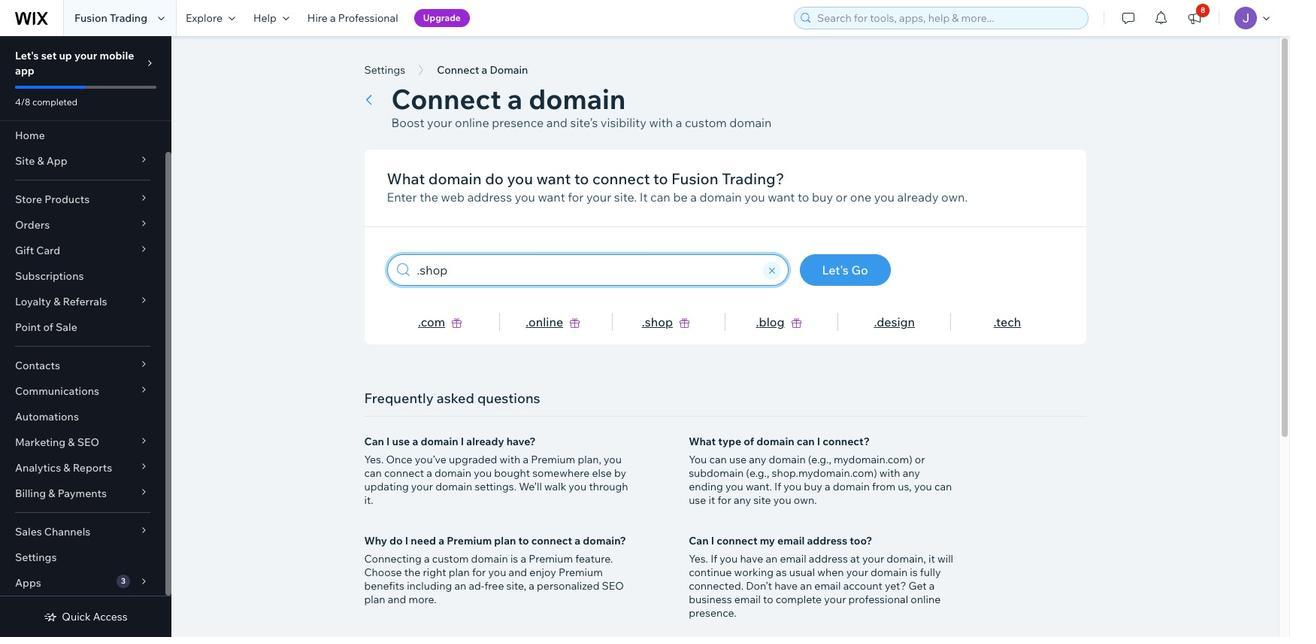 Task type: locate. For each thing, give the bounding box(es) containing it.
it down subdomain
[[709, 493, 716, 507]]

own. inside the what type of domain can i connect? you can use any domain (e.g., mydomain.com) or subdomain (e.g., shop.mydomain.com) with any ending you want. if you buy a domain from us, you can use it for any site you own.
[[794, 493, 817, 507]]

1 vertical spatial yes.
[[689, 552, 709, 566]]

settings down professional
[[364, 63, 406, 77]]

for inside why do i need a premium plan to connect a domain? connecting a custom domain is a premium feature. choose the right plan for you and enjoy premium benefits including an ad-free site, a personalized seo plan and more.
[[472, 566, 486, 579]]

online down e.g. mystunningwebsite.com field
[[529, 314, 564, 330]]

already
[[898, 190, 939, 205], [467, 435, 504, 448]]

2 horizontal spatial for
[[718, 493, 732, 507]]

a left "domain"
[[482, 63, 488, 77]]

0 vertical spatial use
[[392, 435, 410, 448]]

online inside can i connect my email address too? yes. if you have an email address at your domain, it will continue working as usual when your domain is fully connected. don't have an email account yet? get a business email to complete your professional online presence.
[[911, 593, 941, 606]]

yes.
[[364, 453, 384, 466], [689, 552, 709, 566]]

1 horizontal spatial already
[[898, 190, 939, 205]]

0 vertical spatial plan
[[495, 534, 516, 548]]

visibility
[[601, 115, 647, 130]]

if up connected.
[[711, 552, 718, 566]]

the inside why do i need a premium plan to connect a domain? connecting a custom domain is a premium feature. choose the right plan for you and enjoy premium benefits including an ad-free site, a personalized seo plan and more.
[[405, 566, 421, 579]]

address left the at
[[809, 552, 848, 566]]

a right get
[[930, 579, 935, 593]]

let's up app
[[15, 49, 39, 62]]

connect inside what domain do you want to connect to fusion trading? enter the web address you want for your site. it can be a domain you want to buy or one you already own.
[[593, 169, 650, 188]]

billing
[[15, 487, 46, 500]]

asked
[[437, 390, 475, 407]]

can for can i connect my email address too? yes. if you have an email address at your domain, it will continue working as usual when your domain is fully connected. don't have an email account yet? get a business email to complete your professional online presence.
[[689, 534, 709, 548]]

contacts button
[[0, 353, 166, 378]]

& inside dropdown button
[[54, 295, 60, 308]]

0 horizontal spatial if
[[711, 552, 718, 566]]

with
[[650, 115, 673, 130], [500, 453, 521, 466], [880, 466, 901, 480]]

4/8
[[15, 96, 30, 108]]

2 vertical spatial for
[[472, 566, 486, 579]]

for left site,
[[472, 566, 486, 579]]

do inside why do i need a premium plan to connect a domain? connecting a custom domain is a premium feature. choose the right plan for you and enjoy premium benefits including an ad-free site, a personalized seo plan and more.
[[390, 534, 403, 548]]

1 vertical spatial already
[[467, 435, 504, 448]]

0 horizontal spatial have
[[741, 552, 764, 566]]

is
[[511, 552, 519, 566], [911, 566, 918, 579]]

a inside "button"
[[482, 63, 488, 77]]

1 horizontal spatial what
[[689, 435, 716, 448]]

0 horizontal spatial for
[[472, 566, 486, 579]]

for left site.
[[568, 190, 584, 205]]

1 horizontal spatial use
[[689, 493, 707, 507]]

seo down feature.
[[602, 579, 624, 593]]

1 vertical spatial it
[[929, 552, 936, 566]]

let's
[[15, 49, 39, 62], [823, 263, 849, 278]]

for
[[568, 190, 584, 205], [718, 493, 732, 507], [472, 566, 486, 579]]

(e.g., down connect?
[[809, 453, 832, 466]]

0 vertical spatial online
[[455, 115, 489, 130]]

fusion
[[74, 11, 107, 25], [672, 169, 719, 188]]

1 horizontal spatial seo
[[602, 579, 624, 593]]

can up continue
[[689, 534, 709, 548]]

premium up ad-
[[447, 534, 492, 548]]

domain
[[490, 63, 528, 77]]

0 vertical spatial connect
[[437, 63, 480, 77]]

1 horizontal spatial it
[[929, 552, 936, 566]]

1 vertical spatial what
[[689, 435, 716, 448]]

0 vertical spatial seo
[[77, 436, 99, 449]]

com
[[421, 314, 445, 330]]

0 vertical spatial custom
[[685, 115, 727, 130]]

use down type
[[730, 453, 747, 466]]

0 horizontal spatial with
[[500, 453, 521, 466]]

shop
[[645, 314, 673, 330]]

0 horizontal spatial an
[[455, 579, 467, 593]]

can for can i use a domain i already have? yes. once you've upgraded with a premium plan, you can connect a domain you bought somewhere else by updating your domain settings. we'll walk you through it.
[[364, 435, 384, 448]]

of inside the what type of domain can i connect? you can use any domain (e.g., mydomain.com) or subdomain (e.g., shop.mydomain.com) with any ending you want. if you buy a domain from us, you can use it for any site you own.
[[744, 435, 755, 448]]

1 vertical spatial can
[[689, 534, 709, 548]]

plan right right
[[449, 566, 470, 579]]

& right site
[[37, 154, 44, 168]]

you inside why do i need a premium plan to connect a domain? connecting a custom domain is a premium feature. choose the right plan for you and enjoy premium benefits including an ad-free site, a personalized seo plan and more.
[[489, 566, 507, 579]]

i inside why do i need a premium plan to connect a domain? connecting a custom domain is a premium feature. choose the right plan for you and enjoy premium benefits including an ad-free site, a personalized seo plan and more.
[[405, 534, 409, 548]]

custom up what domain do you want to connect to fusion trading? enter the web address you want for your site. it can be a domain you want to buy or one you already own.
[[685, 115, 727, 130]]

and
[[547, 115, 568, 130], [509, 566, 527, 579], [388, 593, 407, 606]]

& inside popup button
[[48, 487, 55, 500]]

0 horizontal spatial and
[[388, 593, 407, 606]]

you inside can i connect my email address too? yes. if you have an email address at your domain, it will continue working as usual when your domain is fully connected. don't have an email account yet? get a business email to complete your professional online presence.
[[720, 552, 738, 566]]

1 horizontal spatial and
[[509, 566, 527, 579]]

0 horizontal spatial do
[[390, 534, 403, 548]]

2 vertical spatial and
[[388, 593, 407, 606]]

1 vertical spatial connect
[[392, 82, 502, 116]]

2 horizontal spatial and
[[547, 115, 568, 130]]

with inside can i use a domain i already have? yes. once you've upgraded with a premium plan, you can connect a domain you bought somewhere else by updating your domain settings. we'll walk you through it.
[[500, 453, 521, 466]]

3 . from the left
[[642, 314, 645, 330]]

to
[[575, 169, 589, 188], [654, 169, 668, 188], [798, 190, 810, 205], [519, 534, 529, 548], [764, 593, 774, 606]]

connect inside why do i need a premium plan to connect a domain? connecting a custom domain is a premium feature. choose the right plan for you and enjoy premium benefits including an ad-free site, a personalized seo plan and more.
[[532, 534, 573, 548]]

get
[[909, 579, 927, 593]]

once
[[386, 453, 413, 466]]

let's left go
[[823, 263, 849, 278]]

have right don't
[[775, 579, 798, 593]]

1 vertical spatial own.
[[794, 493, 817, 507]]

premium inside can i use a domain i already have? yes. once you've upgraded with a premium plan, you can connect a domain you bought somewhere else by updating your domain settings. we'll walk you through it.
[[531, 453, 576, 466]]

your right "boost"
[[427, 115, 452, 130]]

. design
[[874, 314, 916, 330]]

yes. inside can i connect my email address too? yes. if you have an email address at your domain, it will continue working as usual when your domain is fully connected. don't have an email account yet? get a business email to complete your professional online presence.
[[689, 552, 709, 566]]

& up analytics & reports
[[68, 436, 75, 449]]

0 vertical spatial do
[[485, 169, 504, 188]]

online left presence
[[455, 115, 489, 130]]

1 vertical spatial let's
[[823, 263, 849, 278]]

communications
[[15, 384, 99, 398]]

address right web
[[468, 190, 512, 205]]

1 horizontal spatial is
[[911, 566, 918, 579]]

can inside can i use a domain i already have? yes. once you've upgraded with a premium plan, you can connect a domain you bought somewhere else by updating your domain settings. we'll walk you through it.
[[364, 435, 384, 448]]

connect left "domain"
[[437, 63, 480, 77]]

premium up personalized
[[529, 552, 573, 566]]

0 horizontal spatial let's
[[15, 49, 39, 62]]

or left one
[[836, 190, 848, 205]]

can right it
[[651, 190, 671, 205]]

0 horizontal spatial settings
[[15, 551, 57, 564]]

is inside can i connect my email address too? yes. if you have an email address at your domain, it will continue working as usual when your domain is fully connected. don't have an email account yet? get a business email to complete your professional online presence.
[[911, 566, 918, 579]]

want down site's
[[537, 169, 571, 188]]

. com
[[418, 314, 445, 330]]

have
[[741, 552, 764, 566], [775, 579, 798, 593]]

1 horizontal spatial with
[[650, 115, 673, 130]]

1 horizontal spatial an
[[766, 552, 778, 566]]

buy left one
[[812, 190, 834, 205]]

2 vertical spatial address
[[809, 552, 848, 566]]

have down my
[[741, 552, 764, 566]]

address inside what domain do you want to connect to fusion trading? enter the web address you want for your site. it can be a domain you want to buy or one you already own.
[[468, 190, 512, 205]]

8 button
[[1179, 0, 1212, 36]]

and left more.
[[388, 593, 407, 606]]

one
[[851, 190, 872, 205]]

i up once
[[387, 435, 390, 448]]

help
[[253, 11, 277, 25]]

analytics & reports
[[15, 461, 112, 475]]

the left web
[[420, 190, 439, 205]]

or inside the what type of domain can i connect? you can use any domain (e.g., mydomain.com) or subdomain (e.g., shop.mydomain.com) with any ending you want. if you buy a domain from us, you can use it for any site you own.
[[915, 453, 926, 466]]

0 vertical spatial already
[[898, 190, 939, 205]]

1 horizontal spatial plan
[[449, 566, 470, 579]]

connect left my
[[717, 534, 758, 548]]

if inside the what type of domain can i connect? you can use any domain (e.g., mydomain.com) or subdomain (e.g., shop.mydomain.com) with any ending you want. if you buy a domain from us, you can use it for any site you own.
[[775, 480, 782, 493]]

i inside the what type of domain can i connect? you can use any domain (e.g., mydomain.com) or subdomain (e.g., shop.mydomain.com) with any ending you want. if you buy a domain from us, you can use it for any site you own.
[[818, 435, 821, 448]]

account
[[844, 579, 883, 593]]

connected.
[[689, 579, 744, 593]]

let's inside let's set up your mobile app
[[15, 49, 39, 62]]

upgrade button
[[414, 9, 470, 27]]

and inside connect a domain boost your online presence and site's visibility with a custom domain
[[547, 115, 568, 130]]

1 vertical spatial custom
[[432, 552, 469, 566]]

1 vertical spatial fusion
[[672, 169, 719, 188]]

let's go button
[[800, 254, 891, 286]]

. for online
[[526, 314, 529, 330]]

already right one
[[898, 190, 939, 205]]

to inside can i connect my email address too? yes. if you have an email address at your domain, it will continue working as usual when your domain is fully connected. don't have an email account yet? get a business email to complete your professional online presence.
[[764, 593, 774, 606]]

settings
[[364, 63, 406, 77], [15, 551, 57, 564]]

a right hire
[[330, 11, 336, 25]]

own.
[[942, 190, 968, 205], [794, 493, 817, 507]]

can up updating
[[364, 435, 384, 448]]

do up connecting on the bottom left of page
[[390, 534, 403, 548]]

a down "have?"
[[523, 453, 529, 466]]

can inside can i connect my email address too? yes. if you have an email address at your domain, it will continue working as usual when your domain is fully connected. don't have an email account yet? get a business email to complete your professional online presence.
[[689, 534, 709, 548]]

1 vertical spatial buy
[[804, 480, 823, 493]]

what inside what domain do you want to connect to fusion trading? enter the web address you want for your site. it can be a domain you want to buy or one you already own.
[[387, 169, 425, 188]]

for inside what domain do you want to connect to fusion trading? enter the web address you want for your site. it can be a domain you want to buy or one you already own.
[[568, 190, 584, 205]]

1 horizontal spatial yes.
[[689, 552, 709, 566]]

want.
[[746, 480, 773, 493]]

billing & payments button
[[0, 481, 166, 506]]

access
[[93, 610, 128, 624]]

it left will
[[929, 552, 936, 566]]

subscriptions
[[15, 269, 84, 283]]

0 horizontal spatial plan
[[364, 593, 386, 606]]

premium
[[531, 453, 576, 466], [447, 534, 492, 548], [529, 552, 573, 566], [559, 566, 603, 579]]

& inside dropdown button
[[68, 436, 75, 449]]

1 horizontal spatial can
[[689, 534, 709, 548]]

your
[[74, 49, 97, 62], [427, 115, 452, 130], [587, 190, 612, 205], [411, 480, 433, 493], [863, 552, 885, 566], [847, 566, 869, 579], [825, 593, 847, 606]]

2 horizontal spatial with
[[880, 466, 901, 480]]

a right be
[[691, 190, 697, 205]]

marketing
[[15, 436, 66, 449]]

0 horizontal spatial seo
[[77, 436, 99, 449]]

& inside popup button
[[37, 154, 44, 168]]

0 vertical spatial it
[[709, 493, 716, 507]]

hire a professional
[[308, 11, 398, 25]]

buy right site
[[804, 480, 823, 493]]

1 horizontal spatial let's
[[823, 263, 849, 278]]

do down presence
[[485, 169, 504, 188]]

connect up enjoy
[[532, 534, 573, 548]]

0 vertical spatial let's
[[15, 49, 39, 62]]

complete
[[776, 593, 822, 606]]

a inside the what type of domain can i connect? you can use any domain (e.g., mydomain.com) or subdomain (e.g., shop.mydomain.com) with any ending you want. if you buy a domain from us, you can use it for any site you own.
[[825, 480, 831, 493]]

& inside dropdown button
[[63, 461, 70, 475]]

yes. up connected.
[[689, 552, 709, 566]]

apps
[[15, 576, 41, 590]]

mydomain.com)
[[834, 453, 913, 466]]

use
[[392, 435, 410, 448], [730, 453, 747, 466], [689, 493, 707, 507]]

& right billing
[[48, 487, 55, 500]]

1 vertical spatial do
[[390, 534, 403, 548]]

1 vertical spatial use
[[730, 453, 747, 466]]

1 horizontal spatial if
[[775, 480, 782, 493]]

or inside what domain do you want to connect to fusion trading? enter the web address you want for your site. it can be a domain you want to buy or one you already own.
[[836, 190, 848, 205]]

a inside can i connect my email address too? yes. if you have an email address at your domain, it will continue working as usual when your domain is fully connected. don't have an email account yet? get a business email to complete your professional online presence.
[[930, 579, 935, 593]]

1 vertical spatial online
[[529, 314, 564, 330]]

a left enjoy
[[521, 552, 527, 566]]

from
[[873, 480, 896, 493]]

with right visibility
[[650, 115, 673, 130]]

connect a domain boost your online presence and site's visibility with a custom domain
[[392, 82, 772, 130]]

1 vertical spatial seo
[[602, 579, 624, 593]]

don't
[[746, 579, 773, 593]]

0 vertical spatial can
[[364, 435, 384, 448]]

for down subdomain
[[718, 493, 732, 507]]

a right site,
[[529, 579, 535, 593]]

premium up walk
[[531, 453, 576, 466]]

0 vertical spatial the
[[420, 190, 439, 205]]

1 vertical spatial the
[[405, 566, 421, 579]]

0 horizontal spatial of
[[43, 320, 53, 334]]

0 vertical spatial or
[[836, 190, 848, 205]]

domain inside can i connect my email address too? yes. if you have an email address at your domain, it will continue working as usual when your domain is fully connected. don't have an email account yet? get a business email to complete your professional online presence.
[[871, 566, 908, 579]]

2 horizontal spatial plan
[[495, 534, 516, 548]]

address for want
[[468, 190, 512, 205]]

use inside can i use a domain i already have? yes. once you've upgraded with a premium plan, you can connect a domain you bought somewhere else by updating your domain settings. we'll walk you through it.
[[392, 435, 410, 448]]

1 horizontal spatial for
[[568, 190, 584, 205]]

connect inside "button"
[[437, 63, 480, 77]]

site's
[[571, 115, 598, 130]]

4 . from the left
[[756, 314, 760, 330]]

with inside connect a domain boost your online presence and site's visibility with a custom domain
[[650, 115, 673, 130]]

email
[[778, 534, 805, 548], [780, 552, 807, 566], [815, 579, 841, 593], [735, 593, 761, 606]]

what up 'you'
[[689, 435, 716, 448]]

0 vertical spatial yes.
[[364, 453, 384, 466]]

frequently
[[364, 390, 434, 407]]

let's set up your mobile app
[[15, 49, 134, 77]]

0 horizontal spatial already
[[467, 435, 504, 448]]

connect
[[437, 63, 480, 77], [392, 82, 502, 116]]

when
[[818, 566, 845, 579]]

quick access button
[[44, 610, 128, 624]]

let's inside button
[[823, 263, 849, 278]]

else
[[592, 466, 612, 480]]

0 vertical spatial fusion
[[74, 11, 107, 25]]

1 vertical spatial if
[[711, 552, 718, 566]]

somewhere
[[533, 466, 590, 480]]

shop.mydomain.com)
[[772, 466, 878, 480]]

custom down need at the bottom left of page
[[432, 552, 469, 566]]

1 vertical spatial for
[[718, 493, 732, 507]]

online down fully
[[911, 593, 941, 606]]

your down you've
[[411, 480, 433, 493]]

we'll
[[519, 480, 542, 493]]

2 vertical spatial online
[[911, 593, 941, 606]]

a up you've
[[413, 435, 418, 448]]

0 horizontal spatial what
[[387, 169, 425, 188]]

an
[[766, 552, 778, 566], [455, 579, 467, 593], [801, 579, 813, 593]]

connect inside connect a domain boost your online presence and site's visibility with a custom domain
[[392, 82, 502, 116]]

2 . from the left
[[526, 314, 529, 330]]

seo up 'reports'
[[77, 436, 99, 449]]

to inside why do i need a premium plan to connect a domain? connecting a custom domain is a premium feature. choose the right plan for you and enjoy premium benefits including an ad-free site, a personalized seo plan and more.
[[519, 534, 529, 548]]

1 vertical spatial of
[[744, 435, 755, 448]]

seo
[[77, 436, 99, 449], [602, 579, 624, 593]]

1 . from the left
[[418, 314, 421, 330]]

0 vertical spatial own.
[[942, 190, 968, 205]]

it inside the what type of domain can i connect? you can use any domain (e.g., mydomain.com) or subdomain (e.g., shop.mydomain.com) with any ending you want. if you buy a domain from us, you can use it for any site you own.
[[709, 493, 716, 507]]

0 vertical spatial what
[[387, 169, 425, 188]]

presence
[[492, 115, 544, 130]]

1 horizontal spatial do
[[485, 169, 504, 188]]

you
[[507, 169, 533, 188], [515, 190, 536, 205], [745, 190, 766, 205], [875, 190, 895, 205], [604, 453, 622, 466], [474, 466, 492, 480], [569, 480, 587, 493], [726, 480, 744, 493], [784, 480, 802, 493], [915, 480, 933, 493], [774, 493, 792, 507], [720, 552, 738, 566], [489, 566, 507, 579]]

your inside let's set up your mobile app
[[74, 49, 97, 62]]

feature.
[[576, 552, 613, 566]]

0 horizontal spatial it
[[709, 493, 716, 507]]

i up continue
[[711, 534, 715, 548]]

can i connect my email address too? yes. if you have an email address at your domain, it will continue working as usual when your domain is fully connected. don't have an email account yet? get a business email to complete your professional online presence.
[[689, 534, 954, 620]]

custom
[[685, 115, 727, 130], [432, 552, 469, 566]]

it inside can i connect my email address too? yes. if you have an email address at your domain, it will continue working as usual when your domain is fully connected. don't have an email account yet? get a business email to complete your professional online presence.
[[929, 552, 936, 566]]

an left ad-
[[455, 579, 467, 593]]

with right the shop.mydomain.com)
[[880, 466, 901, 480]]

& for billing
[[48, 487, 55, 500]]

choose
[[364, 566, 402, 579]]

0 vertical spatial address
[[468, 190, 512, 205]]

0 horizontal spatial or
[[836, 190, 848, 205]]

plan down choose
[[364, 593, 386, 606]]

1 vertical spatial have
[[775, 579, 798, 593]]

0 horizontal spatial own.
[[794, 493, 817, 507]]

connect down connect a domain "button"
[[392, 82, 502, 116]]

and left enjoy
[[509, 566, 527, 579]]

0 horizontal spatial yes.
[[364, 453, 384, 466]]

0 vertical spatial buy
[[812, 190, 834, 205]]

connect up site.
[[593, 169, 650, 188]]

and left site's
[[547, 115, 568, 130]]

email left when
[[780, 552, 807, 566]]

working
[[735, 566, 774, 579]]

connect left the upgraded
[[384, 466, 424, 480]]

the left right
[[405, 566, 421, 579]]

orders
[[15, 218, 50, 232]]

use down subdomain
[[689, 493, 707, 507]]

a
[[330, 11, 336, 25], [482, 63, 488, 77], [508, 82, 523, 116], [676, 115, 683, 130], [691, 190, 697, 205], [413, 435, 418, 448], [523, 453, 529, 466], [427, 466, 432, 480], [825, 480, 831, 493], [439, 534, 445, 548], [575, 534, 581, 548], [424, 552, 430, 566], [521, 552, 527, 566], [529, 579, 535, 593], [930, 579, 935, 593]]

1 vertical spatial settings
[[15, 551, 57, 564]]

your right up on the left top of the page
[[74, 49, 97, 62]]

. shop
[[642, 314, 673, 330]]

app
[[15, 64, 34, 77]]

0 vertical spatial if
[[775, 480, 782, 493]]

fusion up be
[[672, 169, 719, 188]]

a down connect?
[[825, 480, 831, 493]]

0 vertical spatial and
[[547, 115, 568, 130]]

(e.g., up site
[[747, 466, 770, 480]]

5 . from the left
[[874, 314, 877, 330]]

your left site.
[[587, 190, 612, 205]]

my
[[760, 534, 776, 548]]

plan,
[[578, 453, 602, 466]]

1 horizontal spatial of
[[744, 435, 755, 448]]

address up when
[[808, 534, 848, 548]]

an down my
[[766, 552, 778, 566]]

1 vertical spatial plan
[[449, 566, 470, 579]]

.
[[418, 314, 421, 330], [526, 314, 529, 330], [642, 314, 645, 330], [756, 314, 760, 330], [874, 314, 877, 330], [994, 314, 997, 330]]

1 horizontal spatial or
[[915, 453, 926, 466]]

6 . from the left
[[994, 314, 997, 330]]

0 horizontal spatial fusion
[[74, 11, 107, 25]]

what inside the what type of domain can i connect? you can use any domain (e.g., mydomain.com) or subdomain (e.g., shop.mydomain.com) with any ending you want. if you buy a domain from us, you can use it for any site you own.
[[689, 435, 716, 448]]

1 horizontal spatial fusion
[[672, 169, 719, 188]]

what up enter
[[387, 169, 425, 188]]

questions
[[478, 390, 541, 407]]

already up the upgraded
[[467, 435, 504, 448]]

already inside can i use a domain i already have? yes. once you've upgraded with a premium plan, you can connect a domain you bought somewhere else by updating your domain settings. we'll walk you through it.
[[467, 435, 504, 448]]

presence.
[[689, 606, 737, 620]]

use up once
[[392, 435, 410, 448]]

fusion left trading
[[74, 11, 107, 25]]

hire
[[308, 11, 328, 25]]

2 horizontal spatial use
[[730, 453, 747, 466]]

0 horizontal spatial is
[[511, 552, 519, 566]]

your right the at
[[863, 552, 885, 566]]

do inside what domain do you want to connect to fusion trading? enter the web address you want for your site. it can be a domain you want to buy or one you already own.
[[485, 169, 504, 188]]

a up feature.
[[575, 534, 581, 548]]

domain inside why do i need a premium plan to connect a domain? connecting a custom domain is a premium feature. choose the right plan for you and enjoy premium benefits including an ad-free site, a personalized seo plan and more.
[[471, 552, 508, 566]]

0 horizontal spatial custom
[[432, 552, 469, 566]]

loyalty
[[15, 295, 51, 308]]

if right want.
[[775, 480, 782, 493]]



Task type: describe. For each thing, give the bounding box(es) containing it.
have?
[[507, 435, 536, 448]]

for inside the what type of domain can i connect? you can use any domain (e.g., mydomain.com) or subdomain (e.g., shop.mydomain.com) with any ending you want. if you buy a domain from us, you can use it for any site you own.
[[718, 493, 732, 507]]

be
[[674, 190, 688, 205]]

let's for let's set up your mobile app
[[15, 49, 39, 62]]

can inside can i use a domain i already have? yes. once you've upgraded with a premium plan, you can connect a domain you bought somewhere else by updating your domain settings. we'll walk you through it.
[[364, 466, 382, 480]]

type
[[719, 435, 742, 448]]

connect for domain
[[392, 82, 502, 116]]

. for com
[[418, 314, 421, 330]]

why do i need a premium plan to connect a domain? connecting a custom domain is a premium feature. choose the right plan for you and enjoy premium benefits including an ad-free site, a personalized seo plan and more.
[[364, 534, 627, 606]]

us,
[[898, 480, 912, 493]]

1 vertical spatial and
[[509, 566, 527, 579]]

of inside sidebar element
[[43, 320, 53, 334]]

. blog
[[756, 314, 785, 330]]

1 horizontal spatial (e.g.,
[[809, 453, 832, 466]]

fusion inside what domain do you want to connect to fusion trading? enter the web address you want for your site. it can be a domain you want to buy or one you already own.
[[672, 169, 719, 188]]

is inside why do i need a premium plan to connect a domain? connecting a custom domain is a premium feature. choose the right plan for you and enjoy premium benefits including an ad-free site, a personalized seo plan and more.
[[511, 552, 519, 566]]

email down working
[[735, 593, 761, 606]]

why
[[364, 534, 387, 548]]

loyalty & referrals button
[[0, 289, 166, 314]]

your down when
[[825, 593, 847, 606]]

settings.
[[475, 480, 517, 493]]

e.g. mystunningwebsite.com field
[[413, 255, 761, 285]]

site & app button
[[0, 148, 166, 174]]

i up the upgraded
[[461, 435, 464, 448]]

can right 'you'
[[710, 453, 727, 466]]

& for loyalty
[[54, 295, 60, 308]]

a inside what domain do you want to connect to fusion trading? enter the web address you want for your site. it can be a domain you want to buy or one you already own.
[[691, 190, 697, 205]]

. online
[[526, 314, 564, 330]]

want down trading?
[[768, 190, 795, 205]]

your inside connect a domain boost your online presence and site's visibility with a custom domain
[[427, 115, 452, 130]]

through
[[589, 480, 629, 493]]

. for tech
[[994, 314, 997, 330]]

what domain do you want to connect to fusion trading? enter the web address you want for your site. it can be a domain you want to buy or one you already own.
[[387, 169, 968, 205]]

automations link
[[0, 404, 166, 430]]

it
[[640, 190, 648, 205]]

upgrade
[[423, 12, 461, 23]]

& for site
[[37, 154, 44, 168]]

your inside can i use a domain i already have? yes. once you've upgraded with a premium plan, you can connect a domain you bought somewhere else by updating your domain settings. we'll walk you through it.
[[411, 480, 433, 493]]

walk
[[545, 480, 567, 493]]

up
[[59, 49, 72, 62]]

free
[[485, 579, 504, 593]]

site
[[15, 154, 35, 168]]

your inside what domain do you want to connect to fusion trading? enter the web address you want for your site. it can be a domain you want to buy or one you already own.
[[587, 190, 612, 205]]

site,
[[507, 579, 527, 593]]

settings inside sidebar element
[[15, 551, 57, 564]]

address for email
[[809, 552, 848, 566]]

can right us,
[[935, 480, 953, 493]]

0 horizontal spatial (e.g.,
[[747, 466, 770, 480]]

marketing & seo
[[15, 436, 99, 449]]

custom inside why do i need a premium plan to connect a domain? connecting a custom domain is a premium feature. choose the right plan for you and enjoy premium benefits including an ad-free site, a personalized seo plan and more.
[[432, 552, 469, 566]]

yet?
[[885, 579, 907, 593]]

you
[[689, 453, 707, 466]]

4/8 completed
[[15, 96, 78, 108]]

3
[[121, 576, 126, 586]]

more.
[[409, 593, 437, 606]]

a down need at the bottom left of page
[[424, 552, 430, 566]]

site.
[[614, 190, 637, 205]]

can i use a domain i already have? yes. once you've upgraded with a premium plan, you can connect a domain you bought somewhere else by updating your domain settings. we'll walk you through it.
[[364, 435, 629, 507]]

products
[[45, 193, 90, 206]]

if inside can i connect my email address too? yes. if you have an email address at your domain, it will continue working as usual when your domain is fully connected. don't have an email account yet? get a business email to complete your professional online presence.
[[711, 552, 718, 566]]

seo inside why do i need a premium plan to connect a domain? connecting a custom domain is a premium feature. choose the right plan for you and enjoy premium benefits including an ad-free site, a personalized seo plan and more.
[[602, 579, 624, 593]]

any left site
[[734, 493, 752, 507]]

contacts
[[15, 359, 60, 372]]

connect inside can i connect my email address too? yes. if you have an email address at your domain, it will continue working as usual when your domain is fully connected. don't have an email account yet? get a business email to complete your professional online presence.
[[717, 534, 758, 548]]

a right need at the bottom left of page
[[439, 534, 445, 548]]

business
[[689, 593, 732, 606]]

let's for let's go
[[823, 263, 849, 278]]

connect a domain button
[[430, 59, 536, 81]]

any right from
[[903, 466, 921, 480]]

. tech
[[994, 314, 1022, 330]]

upgraded
[[449, 453, 498, 466]]

i inside can i connect my email address too? yes. if you have an email address at your domain, it will continue working as usual when your domain is fully connected. don't have an email account yet? get a business email to complete your professional online presence.
[[711, 534, 715, 548]]

Search for tools, apps, help & more... field
[[813, 8, 1084, 29]]

continue
[[689, 566, 732, 579]]

completed
[[32, 96, 78, 108]]

card
[[36, 244, 60, 257]]

connect for domain
[[437, 63, 480, 77]]

& for analytics
[[63, 461, 70, 475]]

help button
[[244, 0, 299, 36]]

analytics
[[15, 461, 61, 475]]

2 vertical spatial plan
[[364, 593, 386, 606]]

quick
[[62, 610, 91, 624]]

site & app
[[15, 154, 67, 168]]

web
[[441, 190, 465, 205]]

buy inside the what type of domain can i connect? you can use any domain (e.g., mydomain.com) or subdomain (e.g., shop.mydomain.com) with any ending you want. if you buy a domain from us, you can use it for any site you own.
[[804, 480, 823, 493]]

yes. inside can i use a domain i already have? yes. once you've upgraded with a premium plan, you can connect a domain you bought somewhere else by updating your domain settings. we'll walk you through it.
[[364, 453, 384, 466]]

can inside what domain do you want to connect to fusion trading? enter the web address you want for your site. it can be a domain you want to buy or one you already own.
[[651, 190, 671, 205]]

a down "domain"
[[508, 82, 523, 116]]

automations
[[15, 410, 79, 424]]

gift card
[[15, 244, 60, 257]]

what for what domain do you want to connect to fusion trading?
[[387, 169, 425, 188]]

trading
[[110, 11, 147, 25]]

email right my
[[778, 534, 805, 548]]

app
[[46, 154, 67, 168]]

connect inside can i use a domain i already have? yes. once you've upgraded with a premium plan, you can connect a domain you bought somewhere else by updating your domain settings. we'll walk you through it.
[[384, 466, 424, 480]]

connect?
[[823, 435, 870, 448]]

1 horizontal spatial have
[[775, 579, 798, 593]]

the inside what domain do you want to connect to fusion trading? enter the web address you want for your site. it can be a domain you want to buy or one you already own.
[[420, 190, 439, 205]]

at
[[851, 552, 861, 566]]

billing & payments
[[15, 487, 107, 500]]

store
[[15, 193, 42, 206]]

sidebar element
[[0, 36, 172, 637]]

quick access
[[62, 610, 128, 624]]

with inside the what type of domain can i connect? you can use any domain (e.g., mydomain.com) or subdomain (e.g., shop.mydomain.com) with any ending you want. if you buy a domain from us, you can use it for any site you own.
[[880, 466, 901, 480]]

hire a professional link
[[299, 0, 407, 36]]

subscriptions link
[[0, 263, 166, 289]]

gift
[[15, 244, 34, 257]]

0 vertical spatial have
[[741, 552, 764, 566]]

can up the shop.mydomain.com)
[[797, 435, 815, 448]]

will
[[938, 552, 954, 566]]

any up want.
[[749, 453, 767, 466]]

personalized
[[537, 579, 600, 593]]

sales
[[15, 525, 42, 539]]

need
[[411, 534, 436, 548]]

domain,
[[887, 552, 927, 566]]

email left account
[[815, 579, 841, 593]]

usual
[[790, 566, 816, 579]]

point of sale link
[[0, 314, 166, 340]]

enjoy
[[530, 566, 557, 579]]

custom inside connect a domain boost your online presence and site's visibility with a custom domain
[[685, 115, 727, 130]]

seo inside marketing & seo dropdown button
[[77, 436, 99, 449]]

online inside connect a domain boost your online presence and site's visibility with a custom domain
[[455, 115, 489, 130]]

as
[[776, 566, 787, 579]]

analytics & reports button
[[0, 455, 166, 481]]

enter
[[387, 190, 417, 205]]

an inside why do i need a premium plan to connect a domain? connecting a custom domain is a premium feature. choose the right plan for you and enjoy premium benefits including an ad-free site, a personalized seo plan and more.
[[455, 579, 467, 593]]

premium right enjoy
[[559, 566, 603, 579]]

including
[[407, 579, 452, 593]]

it.
[[364, 493, 374, 507]]

reports
[[73, 461, 112, 475]]

what type of domain can i connect? you can use any domain (e.g., mydomain.com) or subdomain (e.g., shop.mydomain.com) with any ending you want. if you buy a domain from us, you can use it for any site you own.
[[689, 435, 953, 507]]

you've
[[415, 453, 447, 466]]

a right visibility
[[676, 115, 683, 130]]

referrals
[[63, 295, 107, 308]]

. for shop
[[642, 314, 645, 330]]

sales channels button
[[0, 519, 166, 545]]

already inside what domain do you want to connect to fusion trading? enter the web address you want for your site. it can be a domain you want to buy or one you already own.
[[898, 190, 939, 205]]

1 vertical spatial address
[[808, 534, 848, 548]]

your right when
[[847, 566, 869, 579]]

. for blog
[[756, 314, 760, 330]]

frequently asked questions
[[364, 390, 541, 407]]

want left site.
[[538, 190, 566, 205]]

. for design
[[874, 314, 877, 330]]

buy inside what domain do you want to connect to fusion trading? enter the web address you want for your site. it can be a domain you want to buy or one you already own.
[[812, 190, 834, 205]]

1 horizontal spatial settings
[[364, 63, 406, 77]]

explore
[[186, 11, 223, 25]]

& for marketing
[[68, 436, 75, 449]]

sale
[[56, 320, 77, 334]]

point
[[15, 320, 41, 334]]

a right once
[[427, 466, 432, 480]]

what for what type of domain can i connect?
[[689, 435, 716, 448]]

own. inside what domain do you want to connect to fusion trading? enter the web address you want for your site. it can be a domain you want to buy or one you already own.
[[942, 190, 968, 205]]

store products button
[[0, 187, 166, 212]]

2 horizontal spatial an
[[801, 579, 813, 593]]

settings link
[[0, 545, 166, 570]]

gift card button
[[0, 238, 166, 263]]



Task type: vqa. For each thing, say whether or not it's contained in the screenshot.


